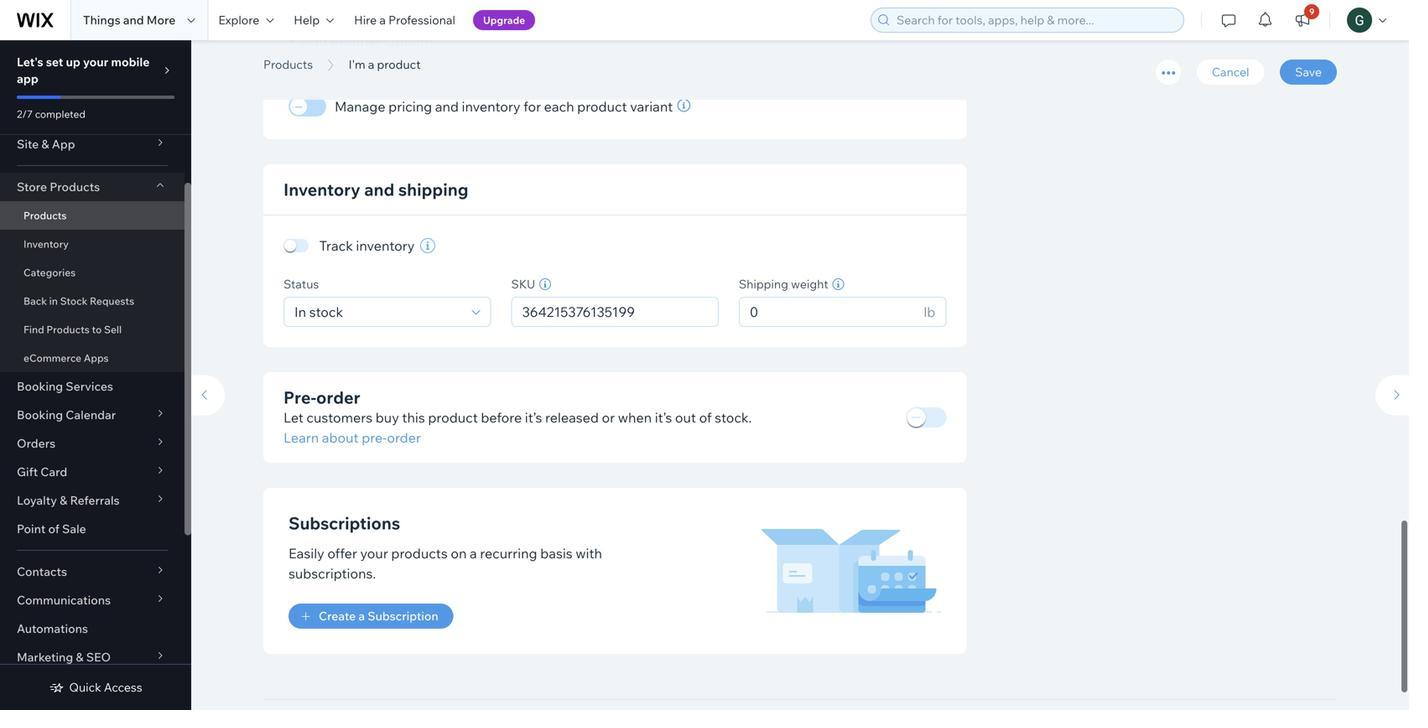 Task type: vqa. For each thing, say whether or not it's contained in the screenshot.
the Save button
yes



Task type: locate. For each thing, give the bounding box(es) containing it.
booking services
[[17, 379, 113, 394]]

a inside button
[[359, 589, 365, 604]]

inventory inside the sidebar element
[[23, 238, 69, 250]]

a right on
[[470, 525, 477, 542]]

booking up orders
[[17, 408, 63, 422]]

create
[[319, 589, 356, 604]]

a right hire
[[380, 13, 386, 27]]

sale
[[62, 522, 86, 537]]

of inside pre-order let customers buy this product before it's released or when it's out of stock. learn about pre-order
[[699, 389, 712, 406]]

of left sale
[[48, 522, 59, 537]]

ecommerce apps link
[[0, 344, 185, 372]]

0 horizontal spatial your
[[83, 55, 108, 69]]

1 vertical spatial your
[[360, 525, 388, 542]]

products right store
[[50, 180, 100, 194]]

0 vertical spatial &
[[41, 137, 49, 151]]

services
[[66, 379, 113, 394]]

and for inventory
[[364, 159, 395, 180]]

contacts
[[17, 565, 67, 579]]

0 vertical spatial booking
[[17, 379, 63, 394]]

1 horizontal spatial your
[[360, 525, 388, 542]]

booking down ecommerce
[[17, 379, 63, 394]]

& right loyalty
[[60, 493, 67, 508]]

& left seo
[[76, 650, 84, 665]]

& inside dropdown button
[[41, 137, 49, 151]]

0 horizontal spatial inventory
[[23, 238, 69, 250]]

products down store
[[23, 209, 67, 222]]

booking inside "popup button"
[[17, 408, 63, 422]]

product inside pre-order let customers buy this product before it's released or when it's out of stock. learn about pre-order
[[428, 389, 478, 406]]

easily offer your products on a recurring basis with subscriptions.
[[289, 525, 602, 562]]

inventory up the track
[[284, 159, 361, 180]]

and
[[123, 13, 144, 27], [364, 159, 395, 180]]

0 horizontal spatial of
[[48, 522, 59, 537]]

0 horizontal spatial and
[[123, 13, 144, 27]]

buy
[[376, 389, 399, 406]]

site & app
[[17, 137, 75, 151]]

0 vertical spatial inventory
[[284, 159, 361, 180]]

1 vertical spatial inventory
[[23, 238, 69, 250]]

products up ecommerce apps
[[46, 323, 90, 336]]

on
[[451, 525, 467, 542]]

1 horizontal spatial &
[[60, 493, 67, 508]]

& for marketing
[[76, 650, 84, 665]]

your
[[83, 55, 108, 69], [360, 525, 388, 542]]

0 horizontal spatial &
[[41, 137, 49, 151]]

hire
[[354, 13, 377, 27]]

upgrade button
[[473, 10, 535, 30]]

0 horizontal spatial it's
[[525, 389, 542, 406]]

quick access
[[69, 680, 142, 695]]

products link down help
[[255, 56, 321, 73]]

it's left out
[[655, 389, 672, 406]]

completed
[[35, 108, 85, 120]]

ecommerce
[[23, 352, 81, 365]]

a down hire
[[368, 57, 374, 72]]

save button
[[1280, 60, 1337, 85]]

inventory link
[[0, 230, 185, 258]]

ecommerce apps
[[23, 352, 109, 365]]

9 button
[[1284, 0, 1321, 40]]

of
[[699, 389, 712, 406], [48, 522, 59, 537]]

2/7
[[17, 108, 33, 120]]

automations link
[[0, 615, 185, 643]]

2 booking from the top
[[17, 408, 63, 422]]

0 vertical spatial and
[[123, 13, 144, 27]]

products down help
[[263, 57, 313, 72]]

1 it's from the left
[[525, 389, 542, 406]]

2 horizontal spatial &
[[76, 650, 84, 665]]

of right out
[[699, 389, 712, 406]]

0 vertical spatial products link
[[255, 56, 321, 73]]

1 booking from the top
[[17, 379, 63, 394]]

i'm down help
[[263, 36, 307, 74]]

save
[[1295, 65, 1322, 79]]

0.0 number field
[[745, 278, 919, 306]]

1 vertical spatial of
[[48, 522, 59, 537]]

& for loyalty
[[60, 493, 67, 508]]

your right offer
[[360, 525, 388, 542]]

apps
[[84, 352, 109, 365]]

&
[[41, 137, 49, 151], [60, 493, 67, 508], [76, 650, 84, 665]]

it's right the before
[[525, 389, 542, 406]]

your inside let's set up your mobile app
[[83, 55, 108, 69]]

products link down store products
[[0, 201, 185, 230]]

mobile
[[111, 55, 150, 69]]

help
[[294, 13, 320, 27]]

loyalty & referrals button
[[0, 487, 185, 515]]

2 vertical spatial &
[[76, 650, 84, 665]]

1 vertical spatial booking
[[17, 408, 63, 422]]

and left shipping
[[364, 159, 395, 180]]

inventory for inventory
[[23, 238, 69, 250]]

in
[[49, 295, 58, 307]]

products link
[[255, 56, 321, 73], [0, 201, 185, 230]]

access
[[104, 680, 142, 695]]

i'm
[[263, 36, 307, 74], [349, 57, 365, 72]]

inventory inside i'm a product form
[[284, 159, 361, 180]]

1 horizontal spatial i'm
[[349, 57, 365, 72]]

1 horizontal spatial and
[[364, 159, 395, 180]]

products link inside i'm a product form
[[255, 56, 321, 73]]

order up customers
[[316, 367, 360, 388]]

automations
[[17, 622, 88, 636]]

let's
[[17, 55, 43, 69]]

products
[[391, 525, 448, 542]]

up
[[66, 55, 80, 69]]

loyalty & referrals
[[17, 493, 120, 508]]

booking calendar button
[[0, 401, 185, 430]]

Search for tools, apps, help & more... field
[[892, 8, 1179, 32]]

store
[[17, 180, 47, 194]]

sidebar element
[[0, 40, 191, 711]]

store products button
[[0, 173, 185, 201]]

0 vertical spatial of
[[699, 389, 712, 406]]

cancel button
[[1197, 60, 1265, 85]]

it's
[[525, 389, 542, 406], [655, 389, 672, 406]]

& inside popup button
[[76, 650, 84, 665]]

products inside i'm a product form
[[263, 57, 313, 72]]

point
[[17, 522, 46, 537]]

find products to sell link
[[0, 315, 185, 344]]

your inside easily offer your products on a recurring basis with subscriptions.
[[360, 525, 388, 542]]

& right site
[[41, 137, 49, 151]]

point of sale
[[17, 522, 86, 537]]

1 vertical spatial order
[[387, 409, 421, 426]]

back in stock requests
[[23, 295, 134, 307]]

1 vertical spatial and
[[364, 159, 395, 180]]

and inside i'm a product form
[[364, 159, 395, 180]]

a right create
[[359, 589, 365, 604]]

a inside easily offer your products on a recurring basis with subscriptions.
[[470, 525, 477, 542]]

1 horizontal spatial products link
[[255, 56, 321, 73]]

1 horizontal spatial it's
[[655, 389, 672, 406]]

inventory
[[284, 159, 361, 180], [23, 238, 69, 250]]

find products to sell
[[23, 323, 122, 336]]

2 it's from the left
[[655, 389, 672, 406]]

order down this
[[387, 409, 421, 426]]

a
[[380, 13, 386, 27], [314, 36, 331, 74], [368, 57, 374, 72], [470, 525, 477, 542], [359, 589, 365, 604]]

& inside popup button
[[60, 493, 67, 508]]

1 horizontal spatial of
[[699, 389, 712, 406]]

0 horizontal spatial order
[[316, 367, 360, 388]]

referrals
[[70, 493, 120, 508]]

out
[[675, 389, 696, 406]]

app
[[52, 137, 75, 151]]

product right this
[[428, 389, 478, 406]]

1 horizontal spatial inventory
[[284, 159, 361, 180]]

products
[[263, 57, 313, 72], [50, 180, 100, 194], [23, 209, 67, 222], [46, 323, 90, 336]]

with
[[576, 525, 602, 542]]

create a subscription button
[[289, 584, 454, 609]]

inventory up categories
[[23, 238, 69, 250]]

your right up
[[83, 55, 108, 69]]

professional
[[389, 13, 456, 27]]

0 vertical spatial your
[[83, 55, 108, 69]]

None field
[[289, 278, 467, 306], [517, 278, 713, 306], [289, 278, 467, 306], [517, 278, 713, 306]]

track inventory
[[319, 217, 415, 234]]

i'm down hire
[[349, 57, 365, 72]]

more
[[147, 13, 176, 27]]

1 vertical spatial &
[[60, 493, 67, 508]]

and left more
[[123, 13, 144, 27]]

of inside the sidebar element
[[48, 522, 59, 537]]

marketing
[[17, 650, 73, 665]]

0 horizontal spatial products link
[[0, 201, 185, 230]]



Task type: describe. For each thing, give the bounding box(es) containing it.
released
[[545, 389, 599, 406]]

2/7 completed
[[17, 108, 85, 120]]

gift
[[17, 465, 38, 479]]

quick
[[69, 680, 101, 695]]

help button
[[284, 0, 344, 40]]

things and more
[[83, 13, 176, 27]]

booking for booking services
[[17, 379, 63, 394]]

inventory
[[356, 217, 415, 234]]

product down hire a professional link
[[377, 57, 421, 72]]

create a subscription
[[319, 589, 439, 604]]

things
[[83, 13, 120, 27]]

booking for booking calendar
[[17, 408, 63, 422]]

before
[[481, 389, 522, 406]]

categories link
[[0, 258, 185, 287]]

products inside dropdown button
[[50, 180, 100, 194]]

lb
[[924, 284, 936, 300]]

9
[[1310, 6, 1315, 17]]

inventory for inventory and shipping
[[284, 159, 361, 180]]

loyalty
[[17, 493, 57, 508]]

& for site
[[41, 137, 49, 151]]

product down hire a professional
[[337, 36, 453, 74]]

to
[[92, 323, 102, 336]]

about
[[322, 409, 359, 426]]

calendar
[[66, 408, 116, 422]]

this
[[402, 389, 425, 406]]

when
[[618, 389, 652, 406]]

orders button
[[0, 430, 185, 458]]

basis
[[540, 525, 573, 542]]

subscription
[[368, 589, 439, 604]]

first time_stores_subsciptions and reccuring orders_calender and box copy image
[[761, 509, 942, 593]]

i'm a product form
[[183, 0, 1409, 711]]

pre-
[[362, 409, 387, 426]]

and for things
[[123, 13, 144, 27]]

communications button
[[0, 586, 185, 615]]

0 horizontal spatial i'm
[[263, 36, 307, 74]]

pre-order let customers buy this product before it's released or when it's out of stock. learn about pre-order
[[284, 367, 752, 426]]

gift card button
[[0, 458, 185, 487]]

hire a professional
[[354, 13, 456, 27]]

cancel
[[1212, 65, 1250, 79]]

site & app button
[[0, 130, 185, 159]]

offer
[[327, 525, 357, 542]]

communications
[[17, 593, 111, 608]]

store products
[[17, 180, 100, 194]]

learn
[[284, 409, 319, 426]]

subscriptions.
[[289, 545, 376, 562]]

0 vertical spatial order
[[316, 367, 360, 388]]

shipping
[[398, 159, 469, 180]]

marketing & seo
[[17, 650, 111, 665]]

point of sale link
[[0, 515, 185, 544]]

a down help
[[314, 36, 331, 74]]

contacts button
[[0, 558, 185, 586]]

1 vertical spatial products link
[[0, 201, 185, 230]]

learn about pre-order link
[[284, 408, 421, 428]]

categories
[[23, 266, 76, 279]]

explore
[[218, 13, 259, 27]]

easily
[[289, 525, 324, 542]]

hire a professional link
[[344, 0, 466, 40]]

back in stock requests link
[[0, 287, 185, 315]]

upgrade
[[483, 14, 525, 26]]

set
[[46, 55, 63, 69]]

stock
[[60, 295, 88, 307]]

quick access button
[[49, 680, 142, 695]]

sell
[[104, 323, 122, 336]]

customers
[[307, 389, 373, 406]]

marketing & seo button
[[0, 643, 185, 672]]

track
[[319, 217, 353, 234]]

booking services link
[[0, 372, 185, 401]]

card
[[41, 465, 67, 479]]

find
[[23, 323, 44, 336]]

booking calendar
[[17, 408, 116, 422]]

gift card
[[17, 465, 67, 479]]

pre-
[[284, 367, 316, 388]]

recurring
[[480, 525, 537, 542]]

inventory and shipping
[[284, 159, 469, 180]]

1 horizontal spatial order
[[387, 409, 421, 426]]

seo
[[86, 650, 111, 665]]

stock.
[[715, 389, 752, 406]]

or
[[602, 389, 615, 406]]

site
[[17, 137, 39, 151]]



